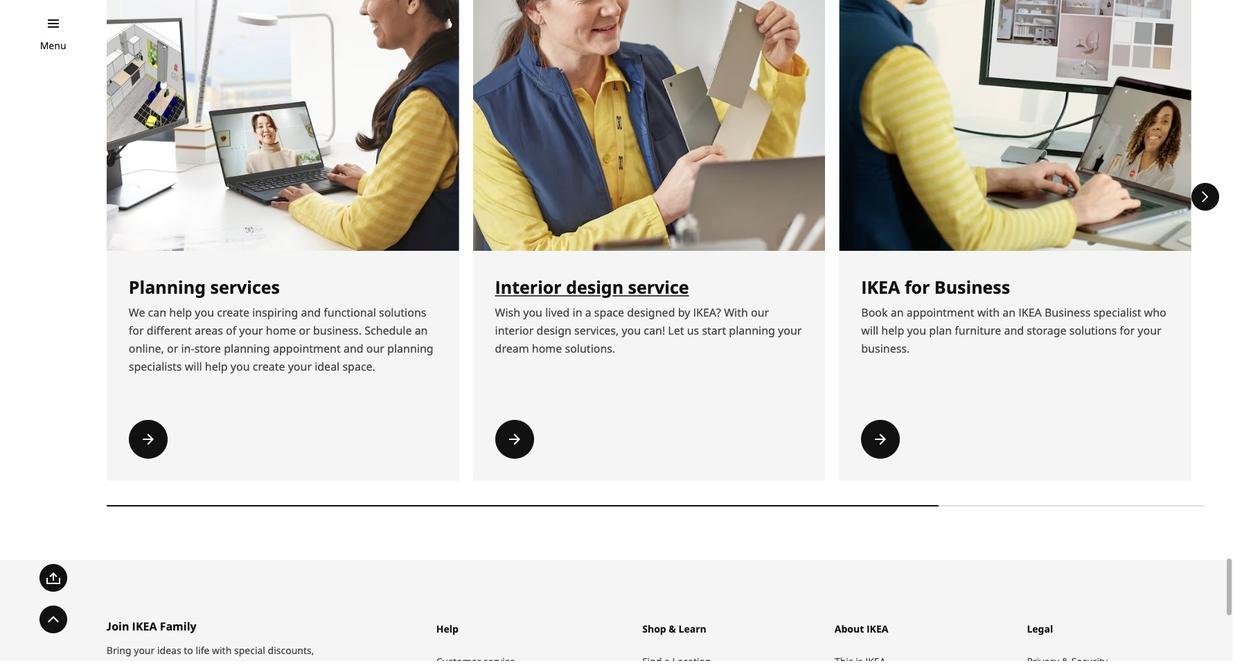 Task type: vqa. For each thing, say whether or not it's contained in the screenshot.
Great
no



Task type: locate. For each thing, give the bounding box(es) containing it.
home down inspiring
[[266, 323, 296, 339]]

help down the store
[[205, 359, 228, 375]]

scrollbar
[[107, 498, 1206, 515]]

ikea right the join
[[132, 619, 157, 634]]

your
[[239, 323, 263, 339], [778, 323, 802, 339], [1138, 323, 1162, 339], [288, 359, 312, 375], [134, 644, 155, 657]]

in left store. on the left of the page
[[269, 659, 277, 661]]

storage
[[1027, 323, 1067, 339]]

service
[[628, 275, 689, 299]]

2 horizontal spatial ikea
[[1019, 305, 1042, 320]]

1 vertical spatial solutions
[[1070, 323, 1117, 339]]

0 horizontal spatial home
[[266, 323, 296, 339]]

1 vertical spatial appointment
[[273, 341, 341, 357]]

1 horizontal spatial with
[[978, 305, 1000, 320]]

0 vertical spatial in
[[573, 305, 583, 320]]

1 horizontal spatial home
[[532, 341, 562, 357]]

will down book on the top of the page
[[862, 323, 879, 339]]

in left a
[[573, 305, 583, 320]]

schedule
[[365, 323, 412, 339]]

list
[[107, 0, 1234, 516]]

home
[[266, 323, 296, 339], [532, 341, 562, 357]]

and down ideas
[[160, 659, 178, 661]]

1 vertical spatial our
[[366, 341, 385, 357]]

0 vertical spatial with
[[978, 305, 1000, 320]]

1 horizontal spatial will
[[862, 323, 879, 339]]

create down inspiring
[[253, 359, 285, 375]]

planning down with
[[729, 323, 776, 339]]

planning right the store
[[224, 341, 270, 357]]

plan
[[930, 323, 952, 339]]

book
[[862, 305, 888, 320]]

dream
[[495, 341, 529, 357]]

1 horizontal spatial appointment
[[907, 305, 975, 320]]

things
[[237, 659, 266, 661]]

0 horizontal spatial solutions
[[379, 305, 427, 320]]

with inside ikea for business book an appointment with an ikea business specialist who will help you plan furniture and storage solutions for your business.
[[978, 305, 1000, 320]]

design down lived
[[537, 323, 572, 339]]

1 vertical spatial business
[[1045, 305, 1091, 320]]

0 horizontal spatial help
[[169, 305, 192, 320]]

in inside bring your ideas to life with special discounts, inspiration, and lots of good things in store. it's al
[[269, 659, 277, 661]]

1 vertical spatial business.
[[862, 341, 910, 357]]

ikea?
[[693, 305, 722, 320]]

solutions up schedule
[[379, 305, 427, 320]]

planning
[[729, 323, 776, 339], [224, 341, 270, 357], [388, 341, 434, 357]]

specialists
[[129, 359, 182, 375]]

furniture
[[955, 323, 1002, 339]]

0 horizontal spatial appointment
[[273, 341, 341, 357]]

appointment up plan
[[907, 305, 975, 320]]

appointment inside ikea for business book an appointment with an ikea business specialist who will help you plan furniture and storage solutions for your business.
[[907, 305, 975, 320]]

ikea up 'storage'
[[1019, 305, 1042, 320]]

0 horizontal spatial for
[[129, 323, 144, 339]]

special
[[234, 644, 265, 657]]

wish
[[495, 305, 521, 320]]

an interior design expert having a video call with a customer designing a living room. image
[[473, 0, 826, 251]]

our right with
[[751, 305, 769, 320]]

list containing planning services
[[107, 0, 1234, 516]]

1 horizontal spatial help
[[205, 359, 228, 375]]

1 vertical spatial will
[[185, 359, 202, 375]]

by
[[678, 305, 691, 320]]

2 horizontal spatial planning
[[729, 323, 776, 339]]

with up 'furniture'
[[978, 305, 1000, 320]]

design
[[566, 275, 624, 299], [537, 323, 572, 339]]

ikea up book on the top of the page
[[862, 275, 901, 299]]

business.
[[313, 323, 362, 339], [862, 341, 910, 357]]

and
[[301, 305, 321, 320], [1005, 323, 1024, 339], [344, 341, 364, 357], [160, 659, 178, 661]]

of down the life
[[199, 659, 209, 661]]

0 vertical spatial home
[[266, 323, 296, 339]]

2 horizontal spatial help
[[882, 323, 905, 339]]

1 horizontal spatial business.
[[862, 341, 910, 357]]

of right areas
[[226, 323, 236, 339]]

you
[[195, 305, 214, 320], [523, 305, 543, 320], [622, 323, 641, 339], [908, 323, 927, 339], [231, 359, 250, 375]]

appointment up ideal
[[273, 341, 341, 357]]

0 vertical spatial of
[[226, 323, 236, 339]]

1 vertical spatial or
[[167, 341, 178, 357]]

of
[[226, 323, 236, 339], [199, 659, 209, 661]]

to
[[184, 644, 193, 657]]

0 horizontal spatial of
[[199, 659, 209, 661]]

1 vertical spatial of
[[199, 659, 209, 661]]

and left 'storage'
[[1005, 323, 1024, 339]]

appointment
[[907, 305, 975, 320], [273, 341, 341, 357]]

ikea
[[862, 275, 901, 299], [1019, 305, 1042, 320], [132, 619, 157, 634]]

home right 'dream'
[[532, 341, 562, 357]]

lots
[[180, 659, 197, 661]]

business up 'furniture'
[[935, 275, 1011, 299]]

you inside ikea for business book an appointment with an ikea business specialist who will help you plan furniture and storage solutions for your business.
[[908, 323, 927, 339]]

0 horizontal spatial or
[[167, 341, 178, 357]]

design up a
[[566, 275, 624, 299]]

our
[[751, 305, 769, 320], [366, 341, 385, 357]]

0 vertical spatial business
[[935, 275, 1011, 299]]

business. inside ikea for business book an appointment with an ikea business specialist who will help you plan furniture and storage solutions for your business.
[[862, 341, 910, 357]]

functional
[[324, 305, 376, 320]]

of inside the planning services we can help you create inspiring and functional solutions for different areas of your home or business.  schedule an online, or in-store planning appointment and our planning specialists will help you create your ideal space.
[[226, 323, 236, 339]]

home inside the planning services we can help you create inspiring and functional solutions for different areas of your home or business.  schedule an online, or in-store planning appointment and our planning specialists will help you create your ideal space.
[[266, 323, 296, 339]]

0 vertical spatial appointment
[[907, 305, 975, 320]]

1 horizontal spatial in
[[573, 305, 583, 320]]

in
[[573, 305, 583, 320], [269, 659, 277, 661]]

1 vertical spatial create
[[253, 359, 285, 375]]

create down services
[[217, 305, 250, 320]]

an inside the planning services we can help you create inspiring and functional solutions for different areas of your home or business.  schedule an online, or in-store planning appointment and our planning specialists will help you create your ideal space.
[[415, 323, 428, 339]]

1 vertical spatial home
[[532, 341, 562, 357]]

2 vertical spatial ikea
[[132, 619, 157, 634]]

an
[[891, 305, 904, 320], [1003, 305, 1016, 320], [415, 323, 428, 339]]

solutions down specialist
[[1070, 323, 1117, 339]]

with up good
[[212, 644, 232, 657]]

help down book on the top of the page
[[882, 323, 905, 339]]

for up plan
[[905, 275, 930, 299]]

can
[[148, 305, 166, 320]]

join
[[107, 619, 129, 634]]

0 vertical spatial solutions
[[379, 305, 427, 320]]

will down in-
[[185, 359, 202, 375]]

create
[[217, 305, 250, 320], [253, 359, 285, 375]]

1 horizontal spatial or
[[299, 323, 310, 339]]

lived
[[546, 305, 570, 320]]

2 horizontal spatial an
[[1003, 305, 1016, 320]]

0 vertical spatial our
[[751, 305, 769, 320]]

will
[[862, 323, 879, 339], [185, 359, 202, 375]]

services
[[210, 275, 280, 299]]

we
[[129, 305, 145, 320]]

in inside "interior design service wish you lived in a space designed by ikea? with our interior design services, you can! let us start planning your dream home solutions."
[[573, 305, 583, 320]]

ikea for business book an appointment with an ikea business specialist who will help you plan furniture and storage solutions for your business.
[[862, 275, 1167, 357]]

0 vertical spatial will
[[862, 323, 879, 339]]

your inside ikea for business book an appointment with an ikea business specialist who will help you plan furniture and storage solutions for your business.
[[1138, 323, 1162, 339]]

1 vertical spatial in
[[269, 659, 277, 661]]

business
[[935, 275, 1011, 299], [1045, 305, 1091, 320]]

1 horizontal spatial of
[[226, 323, 236, 339]]

business up 'storage'
[[1045, 305, 1091, 320]]

0 horizontal spatial business
[[935, 275, 1011, 299]]

let
[[668, 323, 684, 339]]

solutions inside the planning services we can help you create inspiring and functional solutions for different areas of your home or business.  schedule an online, or in-store planning appointment and our planning specialists will help you create your ideal space.
[[379, 305, 427, 320]]

1 vertical spatial with
[[212, 644, 232, 657]]

with
[[978, 305, 1000, 320], [212, 644, 232, 657]]

0 vertical spatial ikea
[[862, 275, 901, 299]]

2 vertical spatial help
[[205, 359, 228, 375]]

0 vertical spatial create
[[217, 305, 250, 320]]

1 horizontal spatial an
[[891, 305, 904, 320]]

0 horizontal spatial will
[[185, 359, 202, 375]]

1 horizontal spatial solutions
[[1070, 323, 1117, 339]]

planning down schedule
[[388, 341, 434, 357]]

start
[[702, 323, 727, 339]]

or
[[299, 323, 310, 339], [167, 341, 178, 357]]

interior design service wish you lived in a space designed by ikea? with our interior design services, you can! let us start planning your dream home solutions.
[[495, 275, 802, 357]]

space
[[595, 305, 625, 320]]

it's
[[308, 659, 321, 661]]

0 horizontal spatial in
[[269, 659, 277, 661]]

1 horizontal spatial create
[[253, 359, 285, 375]]

business. down the functional
[[313, 323, 362, 339]]

0 horizontal spatial ikea
[[132, 619, 157, 634]]

0 horizontal spatial with
[[212, 644, 232, 657]]

for down specialist
[[1120, 323, 1135, 339]]

for
[[905, 275, 930, 299], [129, 323, 144, 339], [1120, 323, 1135, 339]]

help
[[169, 305, 192, 320], [882, 323, 905, 339], [205, 359, 228, 375]]

0 horizontal spatial our
[[366, 341, 385, 357]]

online,
[[129, 341, 164, 357]]

our down schedule
[[366, 341, 385, 357]]

for down we
[[129, 323, 144, 339]]

solutions
[[379, 305, 427, 320], [1070, 323, 1117, 339]]

1 horizontal spatial ikea
[[862, 275, 901, 299]]

0 vertical spatial business.
[[313, 323, 362, 339]]

bring your ideas to life with special discounts, inspiration, and lots of good things in store. it's al
[[107, 644, 334, 661]]

planning services we can help you create inspiring and functional solutions for different areas of your home or business.  schedule an online, or in-store planning appointment and our planning specialists will help you create your ideal space.
[[129, 275, 434, 375]]

business. down book on the top of the page
[[862, 341, 910, 357]]

help up different
[[169, 305, 192, 320]]

bring
[[107, 644, 131, 657]]

1 vertical spatial help
[[882, 323, 905, 339]]

1 horizontal spatial our
[[751, 305, 769, 320]]

0 horizontal spatial an
[[415, 323, 428, 339]]

0 horizontal spatial business.
[[313, 323, 362, 339]]



Task type: describe. For each thing, give the bounding box(es) containing it.
menu
[[40, 39, 66, 52]]

1 vertical spatial ikea
[[1019, 305, 1042, 320]]

an ikea employee and a customer sitting and planning a kitchen via a video call. image
[[107, 0, 459, 251]]

life
[[196, 644, 210, 657]]

appointment inside the planning services we can help you create inspiring and functional solutions for different areas of your home or business.  schedule an online, or in-store planning appointment and our planning specialists will help you create your ideal space.
[[273, 341, 341, 357]]

our inside the planning services we can help you create inspiring and functional solutions for different areas of your home or business.  schedule an online, or in-store planning appointment and our planning specialists will help you create your ideal space.
[[366, 341, 385, 357]]

0 vertical spatial design
[[566, 275, 624, 299]]

ideal
[[315, 359, 340, 375]]

family
[[160, 619, 197, 634]]

store
[[195, 341, 221, 357]]

inspiration,
[[107, 659, 158, 661]]

for inside the planning services we can help you create inspiring and functional solutions for different areas of your home or business.  schedule an online, or in-store planning appointment and our planning specialists will help you create your ideal space.
[[129, 323, 144, 339]]

can!
[[644, 323, 666, 339]]

and right inspiring
[[301, 305, 321, 320]]

good
[[211, 659, 235, 661]]

planning inside "interior design service wish you lived in a space designed by ikea? with our interior design services, you can! let us start planning your dream home solutions."
[[729, 323, 776, 339]]

discounts,
[[268, 644, 314, 657]]

with inside bring your ideas to life with special discounts, inspiration, and lots of good things in store. it's al
[[212, 644, 232, 657]]

areas
[[195, 323, 223, 339]]

solutions.
[[565, 341, 616, 357]]

your inside "interior design service wish you lived in a space designed by ikea? with our interior design services, you can! let us start planning your dream home solutions."
[[778, 323, 802, 339]]

solutions inside ikea for business book an appointment with an ikea business specialist who will help you plan furniture and storage solutions for your business.
[[1070, 323, 1117, 339]]

our inside "interior design service wish you lived in a space designed by ikea? with our interior design services, you can! let us start planning your dream home solutions."
[[751, 305, 769, 320]]

will inside the planning services we can help you create inspiring and functional solutions for different areas of your home or business.  schedule an online, or in-store planning appointment and our planning specialists will help you create your ideal space.
[[185, 359, 202, 375]]

will inside ikea for business book an appointment with an ikea business specialist who will help you plan furniture and storage solutions for your business.
[[862, 323, 879, 339]]

join ikea family
[[107, 619, 197, 634]]

in-
[[181, 341, 195, 357]]

1 horizontal spatial business
[[1045, 305, 1091, 320]]

specialist
[[1094, 305, 1142, 320]]

different
[[147, 323, 192, 339]]

business. inside the planning services we can help you create inspiring and functional solutions for different areas of your home or business.  schedule an online, or in-store planning appointment and our planning specialists will help you create your ideal space.
[[313, 323, 362, 339]]

2 horizontal spatial for
[[1120, 323, 1135, 339]]

planning
[[129, 275, 206, 299]]

0 horizontal spatial planning
[[224, 341, 270, 357]]

home inside "interior design service wish you lived in a space designed by ikea? with our interior design services, you can! let us start planning your dream home solutions."
[[532, 341, 562, 357]]

interior
[[495, 275, 562, 299]]

store.
[[280, 659, 305, 661]]

a
[[585, 305, 592, 320]]

0 vertical spatial help
[[169, 305, 192, 320]]

and inside ikea for business book an appointment with an ikea business specialist who will help you plan furniture and storage solutions for your business.
[[1005, 323, 1024, 339]]

help inside ikea for business book an appointment with an ikea business specialist who will help you plan furniture and storage solutions for your business.
[[882, 323, 905, 339]]

menu button
[[40, 38, 66, 53]]

0 horizontal spatial create
[[217, 305, 250, 320]]

interior
[[495, 323, 534, 339]]

your inside bring your ideas to life with special discounts, inspiration, and lots of good things in store. it's al
[[134, 644, 155, 657]]

and inside bring your ideas to life with special discounts, inspiration, and lots of good things in store. it's al
[[160, 659, 178, 661]]

us
[[687, 323, 700, 339]]

inspiring
[[252, 305, 298, 320]]

services,
[[575, 323, 619, 339]]

an ikea employee working on a laptop, chatting with customers. image
[[1206, 0, 1234, 251]]

and up space.
[[344, 341, 364, 357]]

ideas
[[157, 644, 181, 657]]

who
[[1145, 305, 1167, 320]]

0 vertical spatial or
[[299, 323, 310, 339]]

1 horizontal spatial for
[[905, 275, 930, 299]]

of inside bring your ideas to life with special discounts, inspiration, and lots of good things in store. it's al
[[199, 659, 209, 661]]

1 vertical spatial design
[[537, 323, 572, 339]]

designed
[[627, 305, 675, 320]]

1 horizontal spatial planning
[[388, 341, 434, 357]]

with
[[724, 305, 748, 320]]

space.
[[343, 359, 376, 375]]



